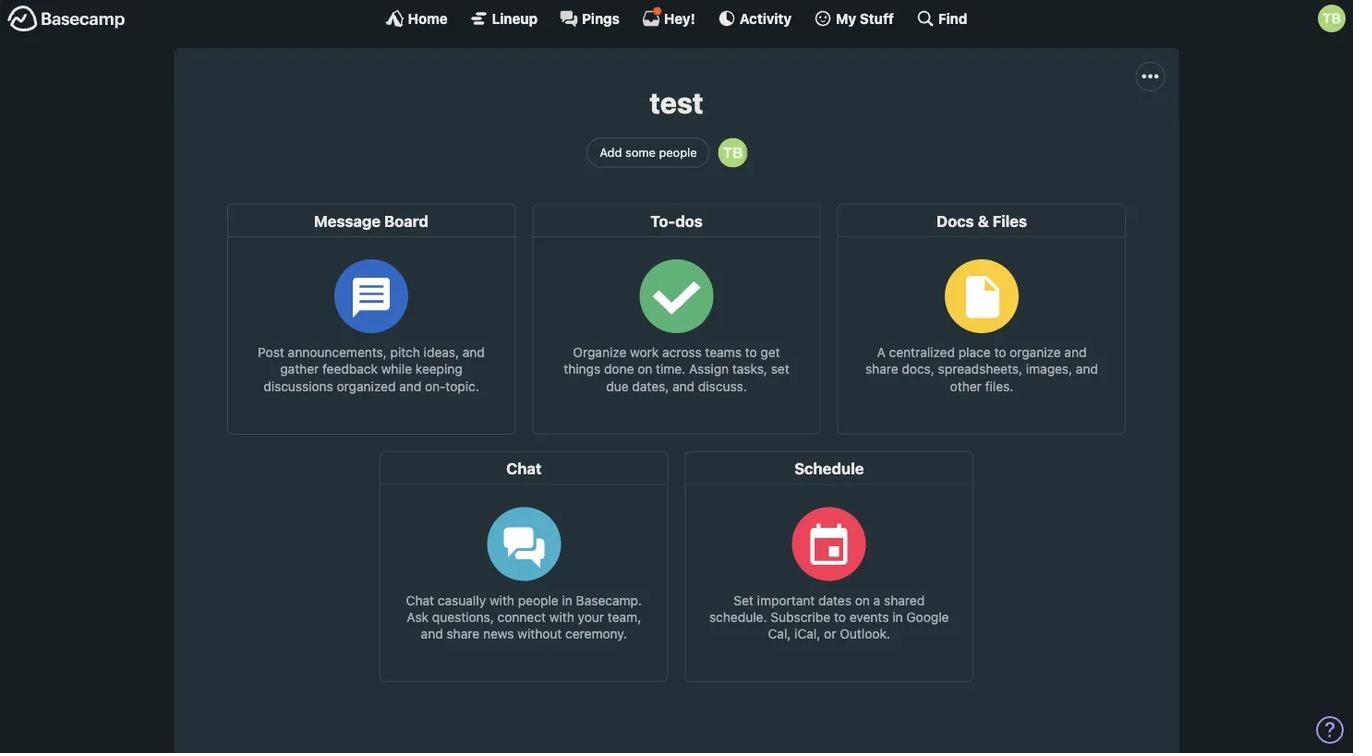 Task type: locate. For each thing, give the bounding box(es) containing it.
add some people link
[[587, 138, 710, 168]]

add
[[600, 146, 622, 159]]

add some people
[[600, 146, 697, 159]]

pings
[[582, 10, 620, 26]]

lineup
[[492, 10, 538, 26]]

hey! button
[[642, 6, 695, 28]]

home link
[[386, 9, 448, 28]]

people
[[659, 146, 697, 159]]

pings button
[[560, 9, 620, 28]]

my stuff
[[836, 10, 894, 26]]

lineup link
[[470, 9, 538, 28]]



Task type: describe. For each thing, give the bounding box(es) containing it.
some
[[625, 146, 656, 159]]

test
[[650, 85, 704, 120]]

switch accounts image
[[7, 5, 126, 33]]

tim burton image
[[718, 138, 748, 168]]

stuff
[[860, 10, 894, 26]]

find button
[[916, 9, 968, 28]]

tim burton image
[[1318, 5, 1346, 32]]

my
[[836, 10, 857, 26]]

find
[[938, 10, 968, 26]]

activity link
[[718, 9, 792, 28]]

main element
[[0, 0, 1353, 36]]

activity
[[740, 10, 792, 26]]

hey!
[[664, 10, 695, 26]]

home
[[408, 10, 448, 26]]

my stuff button
[[814, 9, 894, 28]]



Task type: vqa. For each thing, say whether or not it's contained in the screenshot.
the some
yes



